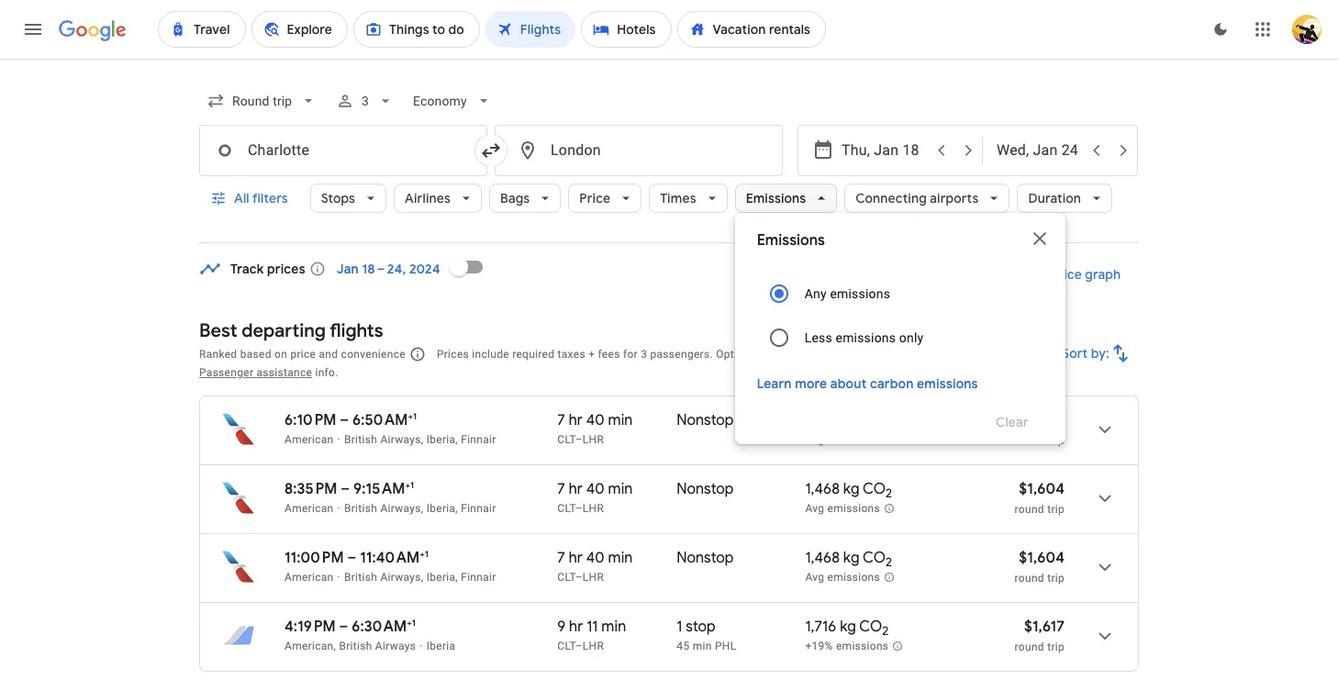Task type: vqa. For each thing, say whether or not it's contained in the screenshot.
the bottom $1,604
yes



Task type: describe. For each thing, give the bounding box(es) containing it.
prices
[[267, 261, 306, 277]]

british for 9:15 am
[[344, 502, 378, 515]]

– inside 9 hr 11 min clt – lhr
[[575, 640, 583, 653]]

8:35 pm
[[285, 480, 337, 499]]

nonstop flight. element for 9:15 am
[[677, 480, 734, 501]]

times button
[[649, 176, 728, 220]]

american, british airways
[[285, 640, 416, 653]]

+19% emissions
[[806, 640, 889, 653]]

duration
[[1029, 190, 1082, 207]]

sort
[[1063, 345, 1089, 362]]

Departure time: 6:10 PM. text field
[[285, 411, 337, 430]]

british for 6:50 am
[[344, 433, 378, 446]]

min for 6:30 am
[[602, 618, 626, 636]]

$1,604 round trip for 11:40 am
[[1015, 549, 1065, 585]]

and inside the "prices include required taxes + fees for 3 passengers. optional charges and bag fees may apply. passenger assistance"
[[807, 348, 826, 361]]

layover (1 of 1) is a 45 min layover at philadelphia international airport in philadelphia. element
[[677, 639, 796, 654]]

filters
[[252, 190, 288, 207]]

co for 6:30 am
[[860, 618, 883, 636]]

more
[[795, 376, 828, 392]]

only
[[900, 331, 924, 345]]

Return text field
[[997, 126, 1082, 175]]

graph
[[1085, 266, 1121, 283]]

hr for 6:50 am
[[569, 411, 583, 430]]

Departure time: 11:00 PM. text field
[[285, 549, 344, 567]]

hr for 6:30 am
[[569, 618, 583, 636]]

1 for 6:50 am
[[413, 410, 417, 422]]

$1,604 for 6:50 am
[[1020, 411, 1065, 430]]

7 hr 40 min clt – lhr for 11:40 am
[[558, 549, 633, 584]]

min for 11:40 am
[[608, 549, 633, 567]]

ranked based on price and convenience
[[199, 348, 406, 361]]

airways, for 6:50 am
[[380, 433, 424, 446]]

nonstop flight. element for 6:50 am
[[677, 411, 734, 432]]

round for 11:40 am
[[1015, 572, 1045, 585]]

jan 18 – 24, 2024
[[337, 261, 440, 277]]

nonstop for 9:15 am
[[677, 480, 734, 499]]

close dialog image
[[1029, 228, 1051, 250]]

american for 8:35 pm
[[285, 502, 334, 515]]

1,468 kg co 2 for 11:40 am
[[806, 549, 893, 570]]

Departure time: 4:19 PM. text field
[[285, 618, 336, 636]]

round for 6:50 am
[[1015, 434, 1045, 447]]

9:15 am
[[354, 480, 405, 499]]

flight details. leaves charlotte douglas international airport at 4:19 pm on thursday, january 18 and arrives at heathrow airport at 6:30 am on friday, january 19. image
[[1083, 614, 1128, 658]]

less emissions only
[[805, 331, 924, 345]]

18 – 24,
[[362, 261, 406, 277]]

price graph
[[1051, 266, 1121, 283]]

9 hr 11 min clt – lhr
[[558, 618, 626, 653]]

finnair for 9:15 am
[[461, 502, 496, 515]]

7 hr 40 min clt – lhr for 6:50 am
[[558, 411, 633, 446]]

less
[[805, 331, 833, 345]]

american,
[[285, 640, 336, 653]]

nonstop flight. element for 11:40 am
[[677, 549, 734, 570]]

Arrival time: 6:30 AM on  Friday, January 19. text field
[[352, 617, 416, 636]]

avg emissions for 9:15 am
[[806, 502, 881, 515]]

all
[[234, 190, 250, 207]]

11:40 am
[[360, 549, 420, 567]]

british airways, iberia, finnair for 11:40 am
[[344, 571, 496, 584]]

may
[[876, 348, 898, 361]]

6:10 pm
[[285, 411, 337, 430]]

lhr for 9:15 am
[[583, 502, 604, 515]]

ranked
[[199, 348, 237, 361]]

departing
[[242, 320, 326, 342]]

1604 us dollars text field for 9:15 am
[[1020, 480, 1065, 499]]

min for 6:50 am
[[608, 411, 633, 430]]

1,716 kg co 2
[[806, 618, 889, 639]]

Arrival time: 11:40 AM on  Friday, January 19. text field
[[360, 548, 429, 567]]

price
[[290, 348, 316, 361]]

stops button
[[310, 176, 387, 220]]

6:10 pm – 6:50 am + 1
[[285, 410, 417, 430]]

best
[[199, 320, 237, 342]]

min for 9:15 am
[[608, 480, 633, 499]]

4:19 pm – 6:30 am + 1
[[285, 617, 416, 636]]

flight details. leaves charlotte douglas international airport at 11:00 pm on thursday, january 18 and arrives at heathrow airport at 11:40 am on friday, january 19. image
[[1083, 545, 1128, 589]]

required
[[512, 348, 555, 361]]

include
[[472, 348, 510, 361]]

connecting airports
[[856, 190, 979, 207]]

learn more about carbon emissions link
[[757, 376, 978, 392]]

+19%
[[806, 640, 833, 653]]

passenger
[[199, 366, 254, 379]]

by:
[[1092, 345, 1110, 362]]

1 and from the left
[[319, 348, 338, 361]]

bags button
[[489, 176, 561, 220]]

leaves charlotte douglas international airport at 11:00 pm on thursday, january 18 and arrives at heathrow airport at 11:40 am on friday, january 19. element
[[285, 548, 429, 567]]

bag
[[829, 348, 848, 361]]

$1,604 round trip for 9:15 am
[[1015, 480, 1065, 516]]

1 vertical spatial emissions
[[757, 231, 825, 250]]

7 for 11:40 am
[[558, 549, 566, 567]]

emissions inside avg emissions popup button
[[828, 434, 881, 446]]

american for 6:10 pm
[[285, 433, 334, 446]]

lhr for 11:40 am
[[583, 571, 604, 584]]

airlines
[[405, 190, 451, 207]]

3 button
[[329, 79, 403, 123]]

6:50 am
[[353, 411, 408, 430]]

+ for 6:50 am
[[408, 410, 413, 422]]

all filters button
[[199, 176, 303, 220]]

leaves charlotte douglas international airport at 6:10 pm on thursday, january 18 and arrives at heathrow airport at 6:50 am on friday, january 19. element
[[285, 410, 417, 430]]

7 for 6:50 am
[[558, 411, 566, 430]]

40 for 9:15 am
[[586, 480, 605, 499]]

learn
[[757, 376, 792, 392]]

1 for 11:40 am
[[425, 548, 429, 560]]

$1,604 round trip for 6:50 am
[[1015, 411, 1065, 447]]

kg for 11:40 am
[[844, 549, 860, 567]]

jan
[[337, 261, 359, 277]]

nonstop for 6:50 am
[[677, 411, 734, 430]]

any
[[805, 286, 827, 301]]

loading results progress bar
[[0, 59, 1339, 62]]

british airways, iberia, finnair for 9:15 am
[[344, 502, 496, 515]]

1,716
[[806, 618, 837, 636]]

co for 9:15 am
[[863, 480, 886, 499]]

total duration 9 hr 11 min. element
[[558, 618, 677, 639]]

leaves charlotte douglas international airport at 4:19 pm on thursday, january 18 and arrives at heathrow airport at 6:30 am on friday, january 19. element
[[285, 617, 416, 636]]

6:30 am
[[352, 618, 407, 636]]

trip for 11:40 am
[[1048, 572, 1065, 585]]

11:00 pm – 11:40 am + 1
[[285, 548, 429, 567]]

prices include required taxes + fees for 3 passengers. optional charges and bag fees may apply. passenger assistance
[[199, 348, 931, 379]]

airlines button
[[394, 176, 482, 220]]

price button
[[569, 176, 642, 220]]

Arrival time: 6:50 AM on  Friday, January 19. text field
[[353, 410, 417, 430]]

phl
[[715, 640, 737, 653]]

1604 us dollars text field for 6:50 am
[[1020, 411, 1065, 430]]

kg for 9:15 am
[[844, 480, 860, 499]]

– inside 4:19 pm – 6:30 am + 1
[[339, 618, 348, 636]]

2 for 11:40 am
[[886, 555, 893, 570]]

price for price
[[580, 190, 611, 207]]

round for 6:30 am
[[1015, 641, 1045, 654]]

45
[[677, 640, 690, 653]]

taxes
[[558, 348, 586, 361]]

total duration 7 hr 40 min. element for 6:50 am
[[558, 411, 677, 432]]

2 fees from the left
[[851, 348, 873, 361]]

total duration 7 hr 40 min. element for 11:40 am
[[558, 549, 677, 570]]

emissions option group
[[757, 272, 1044, 360]]

bags
[[501, 190, 530, 207]]

stop
[[686, 618, 716, 636]]

avg for 9:15 am
[[806, 502, 825, 515]]

emissions button
[[735, 176, 838, 220]]

based
[[240, 348, 272, 361]]

carbon
[[870, 376, 914, 392]]

best departing flights main content
[[199, 245, 1139, 680]]

iberia, for 11:40 am
[[427, 571, 458, 584]]

flights
[[330, 320, 383, 342]]



Task type: locate. For each thing, give the bounding box(es) containing it.
avg emissions down avg emissions popup button
[[806, 502, 881, 515]]

0 horizontal spatial price
[[580, 190, 611, 207]]

0 vertical spatial nonstop flight. element
[[677, 411, 734, 432]]

1 $1,604 round trip from the top
[[1015, 411, 1065, 447]]

2 iberia, from the top
[[427, 502, 458, 515]]

min
[[608, 411, 633, 430], [608, 480, 633, 499], [608, 549, 633, 567], [602, 618, 626, 636], [693, 640, 712, 653]]

clt for 6:50 am
[[558, 433, 575, 446]]

1604 us dollars text field left flight details. leaves charlotte douglas international airport at 6:10 pm on thursday, january 18 and arrives at heathrow airport at 6:50 am on friday, january 19. image
[[1020, 411, 1065, 430]]

11
[[587, 618, 598, 636]]

0 horizontal spatial 3
[[362, 94, 369, 108]]

1 avg from the top
[[806, 434, 825, 446]]

11:00 pm
[[285, 549, 344, 567]]

$1,604 left flight details. leaves charlotte douglas international airport at 6:10 pm on thursday, january 18 and arrives at heathrow airport at 6:50 am on friday, january 19. image
[[1020, 411, 1065, 430]]

for
[[623, 348, 638, 361]]

1 1,468 kg co 2 from the top
[[806, 480, 893, 502]]

0 vertical spatial 7
[[558, 411, 566, 430]]

2 1604 us dollars text field from the top
[[1020, 480, 1065, 499]]

assistance
[[257, 366, 312, 379]]

leaves charlotte douglas international airport at 8:35 pm on thursday, january 18 and arrives at heathrow airport at 9:15 am on friday, january 19. element
[[285, 479, 414, 499]]

2 vertical spatial 40
[[586, 549, 605, 567]]

iberia, up arrival time: 11:40 am on  friday, january 19. text field at the left bottom of the page
[[427, 502, 458, 515]]

2 total duration 7 hr 40 min. element from the top
[[558, 480, 677, 501]]

2 nonstop from the top
[[677, 480, 734, 499]]

finnair for 11:40 am
[[461, 571, 496, 584]]

0 vertical spatial avg
[[806, 434, 825, 446]]

avg emissions inside popup button
[[806, 434, 881, 446]]

iberia
[[427, 640, 456, 653]]

nonstop for 11:40 am
[[677, 549, 734, 567]]

find the best price region
[[199, 245, 1139, 306]]

2 nonstop flight. element from the top
[[677, 480, 734, 501]]

charges
[[763, 348, 804, 361]]

3
[[362, 94, 369, 108], [641, 348, 648, 361]]

1 inside 1 stop 45 min phl
[[677, 618, 683, 636]]

1 vertical spatial finnair
[[461, 502, 496, 515]]

None field
[[199, 84, 325, 118], [406, 84, 500, 118], [199, 84, 325, 118], [406, 84, 500, 118]]

avg down more
[[806, 434, 825, 446]]

finnair
[[461, 433, 496, 446], [461, 502, 496, 515], [461, 571, 496, 584]]

1 horizontal spatial price
[[1051, 266, 1082, 283]]

emissions up may
[[836, 331, 896, 345]]

1,468 kg co 2
[[806, 480, 893, 502], [806, 549, 893, 570]]

total duration 7 hr 40 min. element
[[558, 411, 677, 432], [558, 480, 677, 501], [558, 549, 677, 570]]

0 vertical spatial 1604 us dollars text field
[[1020, 411, 1065, 430]]

0 vertical spatial 1,468
[[806, 480, 840, 499]]

3 nonstop flight. element from the top
[[677, 549, 734, 570]]

3 lhr from the top
[[583, 571, 604, 584]]

duration button
[[1018, 176, 1113, 220]]

emissions down the emissions popup button
[[757, 231, 825, 250]]

airways, down arrival time: 11:40 am on  friday, january 19. text field at the left bottom of the page
[[380, 571, 424, 584]]

lhr for 6:50 am
[[583, 433, 604, 446]]

3 avg from the top
[[806, 571, 825, 584]]

1604 US dollars text field
[[1020, 549, 1065, 567]]

1 for 9:15 am
[[410, 479, 414, 491]]

0 vertical spatial $1,604
[[1020, 411, 1065, 430]]

1 vertical spatial nonstop
[[677, 480, 734, 499]]

4 trip from the top
[[1048, 641, 1065, 654]]

1 british airways, iberia, finnair from the top
[[344, 433, 496, 446]]

$1,604 left flight details. leaves charlotte douglas international airport at 11:00 pm on thursday, january 18 and arrives at heathrow airport at 11:40 am on friday, january 19. icon
[[1020, 549, 1065, 567]]

None search field
[[199, 79, 1139, 444]]

1 fees from the left
[[598, 348, 620, 361]]

round down $1,604 text box
[[1015, 572, 1045, 585]]

fees left for
[[598, 348, 620, 361]]

3 american from the top
[[285, 571, 334, 584]]

3 clt from the top
[[558, 571, 575, 584]]

avg
[[806, 434, 825, 446], [806, 502, 825, 515], [806, 571, 825, 584]]

1 for 6:30 am
[[412, 617, 416, 629]]

1 airways, from the top
[[380, 433, 424, 446]]

1 horizontal spatial 3
[[641, 348, 648, 361]]

2 airways, from the top
[[380, 502, 424, 515]]

0 vertical spatial airways,
[[380, 433, 424, 446]]

2 and from the left
[[807, 348, 826, 361]]

lhr inside 9 hr 11 min clt – lhr
[[583, 640, 604, 653]]

avg up the 1,716
[[806, 571, 825, 584]]

track
[[230, 261, 264, 277]]

0 vertical spatial 3
[[362, 94, 369, 108]]

nonstop
[[677, 411, 734, 430], [677, 480, 734, 499], [677, 549, 734, 567]]

apply.
[[901, 348, 931, 361]]

2 1,468 kg co 2 from the top
[[806, 549, 893, 570]]

+ for 11:40 am
[[420, 548, 425, 560]]

1 7 from the top
[[558, 411, 566, 430]]

Departure time: 8:35 PM. text field
[[285, 480, 337, 499]]

2 lhr from the top
[[583, 502, 604, 515]]

+ inside 8:35 pm – 9:15 am + 1
[[405, 479, 410, 491]]

2 vertical spatial british airways, iberia, finnair
[[344, 571, 496, 584]]

Arrival time: 9:15 AM on  Friday, January 19. text field
[[354, 479, 414, 499]]

0 vertical spatial 7 hr 40 min clt – lhr
[[558, 411, 633, 446]]

2 clt from the top
[[558, 502, 575, 515]]

1 vertical spatial avg
[[806, 502, 825, 515]]

1
[[413, 410, 417, 422], [410, 479, 414, 491], [425, 548, 429, 560], [412, 617, 416, 629], [677, 618, 683, 636]]

trip inside $1,617 round trip
[[1048, 641, 1065, 654]]

1 vertical spatial 7 hr 40 min clt – lhr
[[558, 480, 633, 515]]

3 avg emissions from the top
[[806, 571, 881, 584]]

2 inside 1,716 kg co 2
[[883, 624, 889, 639]]

1 vertical spatial 1,468 kg co 2
[[806, 549, 893, 570]]

0 vertical spatial 1,468 kg co 2
[[806, 480, 893, 502]]

co
[[863, 480, 886, 499], [863, 549, 886, 567], [860, 618, 883, 636]]

finnair for 6:50 am
[[461, 433, 496, 446]]

$1,617 round trip
[[1015, 618, 1065, 654]]

1 vertical spatial 7
[[558, 480, 566, 499]]

2 for 9:15 am
[[886, 486, 893, 502]]

2 trip from the top
[[1048, 503, 1065, 516]]

Departure text field
[[842, 126, 926, 175]]

0 vertical spatial british airways, iberia, finnair
[[344, 433, 496, 446]]

1,468 kg co 2 for 9:15 am
[[806, 480, 893, 502]]

+ inside 11:00 pm – 11:40 am + 1
[[420, 548, 425, 560]]

2 finnair from the top
[[461, 502, 496, 515]]

nonstop flight. element
[[677, 411, 734, 432], [677, 480, 734, 501], [677, 549, 734, 570]]

+ for 9:15 am
[[405, 479, 410, 491]]

1 vertical spatial co
[[863, 549, 886, 567]]

airways
[[375, 640, 416, 653]]

sort by:
[[1063, 345, 1110, 362]]

hr inside 9 hr 11 min clt – lhr
[[569, 618, 583, 636]]

1604 US dollars text field
[[1020, 411, 1065, 430], [1020, 480, 1065, 499]]

round left flight details. leaves charlotte douglas international airport at 6:10 pm on thursday, january 18 and arrives at heathrow airport at 6:50 am on friday, january 19. image
[[1015, 434, 1045, 447]]

0 vertical spatial finnair
[[461, 433, 496, 446]]

$1,617
[[1025, 618, 1065, 636]]

airways, for 11:40 am
[[380, 571, 424, 584]]

british down 8:35 pm – 9:15 am + 1
[[344, 502, 378, 515]]

1 lhr from the top
[[583, 433, 604, 446]]

4:19 pm
[[285, 618, 336, 636]]

+ inside 6:10 pm – 6:50 am + 1
[[408, 410, 413, 422]]

avg emissions for 11:40 am
[[806, 571, 881, 584]]

price right bags popup button
[[580, 190, 611, 207]]

hr
[[569, 411, 583, 430], [569, 480, 583, 499], [569, 549, 583, 567], [569, 618, 583, 636]]

0 vertical spatial co
[[863, 480, 886, 499]]

1 $1,604 from the top
[[1020, 411, 1065, 430]]

3 inside the "prices include required taxes + fees for 3 passengers. optional charges and bag fees may apply. passenger assistance"
[[641, 348, 648, 361]]

2 7 hr 40 min clt – lhr from the top
[[558, 480, 633, 515]]

2 vertical spatial $1,604
[[1020, 549, 1065, 567]]

airways,
[[380, 433, 424, 446], [380, 502, 424, 515], [380, 571, 424, 584]]

1,468 for 9:15 am
[[806, 480, 840, 499]]

3 nonstop from the top
[[677, 549, 734, 567]]

1 nonstop from the top
[[677, 411, 734, 430]]

2 american from the top
[[285, 502, 334, 515]]

9
[[558, 618, 566, 636]]

fees
[[598, 348, 620, 361], [851, 348, 873, 361]]

1,468
[[806, 480, 840, 499], [806, 549, 840, 567]]

2 up 1,716 kg co 2
[[886, 555, 893, 570]]

1 vertical spatial 1604 us dollars text field
[[1020, 480, 1065, 499]]

$1,604 for 9:15 am
[[1020, 480, 1065, 499]]

any emissions
[[805, 286, 891, 301]]

0 vertical spatial 40
[[586, 411, 605, 430]]

kg
[[844, 480, 860, 499], [844, 549, 860, 567], [840, 618, 857, 636]]

1 total duration 7 hr 40 min. element from the top
[[558, 411, 677, 432]]

$1,604 left flight details. leaves charlotte douglas international airport at 8:35 pm on thursday, january 18 and arrives at heathrow airport at 9:15 am on friday, january 19. icon
[[1020, 480, 1065, 499]]

change appearance image
[[1199, 7, 1243, 51]]

1 up the airways
[[412, 617, 416, 629]]

2 vertical spatial 7
[[558, 549, 566, 567]]

american for 11:00 pm
[[285, 571, 334, 584]]

1 finnair from the top
[[461, 433, 496, 446]]

avg emissions up 1,716 kg co 2
[[806, 571, 881, 584]]

1 up 45
[[677, 618, 683, 636]]

0 vertical spatial american
[[285, 433, 334, 446]]

1,468 down avg emissions popup button
[[806, 480, 840, 499]]

1 vertical spatial price
[[1051, 266, 1082, 283]]

0 vertical spatial iberia,
[[427, 433, 458, 446]]

0 vertical spatial emissions
[[746, 190, 806, 207]]

2 vertical spatial kg
[[840, 618, 857, 636]]

2 down avg emissions popup button
[[886, 486, 893, 502]]

kg up 1,716 kg co 2
[[844, 549, 860, 567]]

40
[[586, 411, 605, 430], [586, 480, 605, 499], [586, 549, 605, 567]]

0 horizontal spatial fees
[[598, 348, 620, 361]]

iberia, for 9:15 am
[[427, 502, 458, 515]]

2 avg from the top
[[806, 502, 825, 515]]

– inside 6:10 pm – 6:50 am + 1
[[340, 411, 349, 430]]

clt for 6:30 am
[[558, 640, 575, 653]]

$1,604 for 11:40 am
[[1020, 549, 1065, 567]]

co for 11:40 am
[[863, 549, 886, 567]]

1 horizontal spatial and
[[807, 348, 826, 361]]

3 $1,604 from the top
[[1020, 549, 1065, 567]]

trip for 6:30 am
[[1048, 641, 1065, 654]]

avg for 11:40 am
[[806, 571, 825, 584]]

1 vertical spatial 3
[[641, 348, 648, 361]]

all filters
[[234, 190, 288, 207]]

learn more about tracked prices image
[[309, 261, 326, 277]]

3 7 from the top
[[558, 549, 566, 567]]

and
[[319, 348, 338, 361], [807, 348, 826, 361]]

2 vertical spatial avg
[[806, 571, 825, 584]]

trip for 9:15 am
[[1048, 503, 1065, 516]]

1 right '9:15 am'
[[410, 479, 414, 491]]

4 lhr from the top
[[583, 640, 604, 653]]

on
[[275, 348, 287, 361]]

round up $1,604 text box
[[1015, 503, 1045, 516]]

american down 6:10 pm text box
[[285, 433, 334, 446]]

1 clt from the top
[[558, 433, 575, 446]]

british airways, iberia, finnair down arrival time: 6:50 am on  friday, january 19. 'text box'
[[344, 433, 496, 446]]

times
[[660, 190, 697, 207]]

1 vertical spatial avg emissions
[[806, 502, 881, 515]]

1 round from the top
[[1015, 434, 1045, 447]]

price inside price graph button
[[1051, 266, 1082, 283]]

airways, for 9:15 am
[[380, 502, 424, 515]]

1 inside 6:10 pm – 6:50 am + 1
[[413, 410, 417, 422]]

iberia, down prices
[[427, 433, 458, 446]]

0 vertical spatial kg
[[844, 480, 860, 499]]

1 vertical spatial nonstop flight. element
[[677, 480, 734, 501]]

2 vertical spatial avg emissions
[[806, 571, 881, 584]]

2 7 from the top
[[558, 480, 566, 499]]

american
[[285, 433, 334, 446], [285, 502, 334, 515], [285, 571, 334, 584]]

british airways, iberia, finnair
[[344, 433, 496, 446], [344, 502, 496, 515], [344, 571, 496, 584]]

3 british airways, iberia, finnair from the top
[[344, 571, 496, 584]]

2 vertical spatial 2
[[883, 624, 889, 639]]

best departing flights
[[199, 320, 383, 342]]

price inside price popup button
[[580, 190, 611, 207]]

1 vertical spatial 40
[[586, 480, 605, 499]]

2 vertical spatial 7 hr 40 min clt – lhr
[[558, 549, 633, 584]]

avg emissions button
[[800, 411, 896, 450]]

1 40 from the top
[[586, 411, 605, 430]]

prices
[[437, 348, 469, 361]]

2 for 6:30 am
[[883, 624, 889, 639]]

1 avg emissions from the top
[[806, 434, 881, 446]]

2 $1,604 from the top
[[1020, 480, 1065, 499]]

3 40 from the top
[[586, 549, 605, 567]]

8:35 pm – 9:15 am + 1
[[285, 479, 414, 499]]

avg emissions
[[806, 434, 881, 446], [806, 502, 881, 515], [806, 571, 881, 584]]

1604 us dollars text field left flight details. leaves charlotte douglas international airport at 8:35 pm on thursday, january 18 and arrives at heathrow airport at 9:15 am on friday, january 19. icon
[[1020, 480, 1065, 499]]

1 vertical spatial $1,604 round trip
[[1015, 480, 1065, 516]]

2 $1,604 round trip from the top
[[1015, 480, 1065, 516]]

1 american from the top
[[285, 433, 334, 446]]

2 vertical spatial $1,604 round trip
[[1015, 549, 1065, 585]]

optional
[[716, 348, 760, 361]]

1 vertical spatial 1,468
[[806, 549, 840, 567]]

convenience
[[341, 348, 406, 361]]

1,468 kg co 2 down avg emissions popup button
[[806, 480, 893, 502]]

0 vertical spatial total duration 7 hr 40 min. element
[[558, 411, 677, 432]]

3 finnair from the top
[[461, 571, 496, 584]]

3 $1,604 round trip from the top
[[1015, 549, 1065, 585]]

round inside $1,617 round trip
[[1015, 641, 1045, 654]]

7
[[558, 411, 566, 430], [558, 480, 566, 499], [558, 549, 566, 567]]

kg inside 1,716 kg co 2
[[840, 618, 857, 636]]

1 1604 us dollars text field from the top
[[1020, 411, 1065, 430]]

2 vertical spatial american
[[285, 571, 334, 584]]

2 avg emissions from the top
[[806, 502, 881, 515]]

price left graph
[[1051, 266, 1082, 283]]

co up +19% emissions
[[860, 618, 883, 636]]

1 inside 4:19 pm – 6:30 am + 1
[[412, 617, 416, 629]]

flight details. leaves charlotte douglas international airport at 8:35 pm on thursday, january 18 and arrives at heathrow airport at 9:15 am on friday, january 19. image
[[1083, 477, 1128, 521]]

2 vertical spatial nonstop
[[677, 549, 734, 567]]

1 vertical spatial iberia,
[[427, 502, 458, 515]]

co inside 1,716 kg co 2
[[860, 618, 883, 636]]

2 vertical spatial co
[[860, 618, 883, 636]]

british airways, iberia, finnair down arrival time: 9:15 am on  friday, january 19. text field
[[344, 502, 496, 515]]

emissions down avg emissions popup button
[[828, 502, 881, 515]]

2 vertical spatial iberia,
[[427, 571, 458, 584]]

2 vertical spatial airways,
[[380, 571, 424, 584]]

1617 US dollars text field
[[1025, 618, 1065, 636]]

1 inside 8:35 pm – 9:15 am + 1
[[410, 479, 414, 491]]

0 vertical spatial avg emissions
[[806, 434, 881, 446]]

avg down avg emissions popup button
[[806, 502, 825, 515]]

4 round from the top
[[1015, 641, 1045, 654]]

None text field
[[199, 125, 488, 176], [495, 125, 783, 176], [199, 125, 488, 176], [495, 125, 783, 176]]

1 vertical spatial 2
[[886, 555, 893, 570]]

kg up +19% emissions
[[840, 618, 857, 636]]

40 for 6:50 am
[[586, 411, 605, 430]]

kg down avg emissions popup button
[[844, 480, 860, 499]]

7 for 9:15 am
[[558, 480, 566, 499]]

3 inside popup button
[[362, 94, 369, 108]]

1 horizontal spatial fees
[[851, 348, 873, 361]]

2 vertical spatial nonstop flight. element
[[677, 549, 734, 570]]

clt for 9:15 am
[[558, 502, 575, 515]]

3 airways, from the top
[[380, 571, 424, 584]]

british for 11:40 am
[[344, 571, 378, 584]]

hr for 9:15 am
[[569, 480, 583, 499]]

about
[[831, 376, 867, 392]]

1 nonstop flight. element from the top
[[677, 411, 734, 432]]

trip down 1617 us dollars text field
[[1048, 641, 1065, 654]]

1 vertical spatial $1,604
[[1020, 480, 1065, 499]]

2 1,468 from the top
[[806, 549, 840, 567]]

hr for 11:40 am
[[569, 549, 583, 567]]

co down avg emissions popup button
[[863, 480, 886, 499]]

emissions
[[830, 286, 891, 301], [836, 331, 896, 345], [917, 376, 978, 392], [828, 434, 881, 446], [828, 502, 881, 515], [828, 571, 881, 584], [836, 640, 889, 653]]

kg for 6:30 am
[[840, 618, 857, 636]]

3 total duration 7 hr 40 min. element from the top
[[558, 549, 677, 570]]

– inside 8:35 pm – 9:15 am + 1
[[341, 480, 350, 499]]

0 vertical spatial price
[[580, 190, 611, 207]]

– inside 11:00 pm – 11:40 am + 1
[[347, 549, 357, 567]]

price for price graph
[[1051, 266, 1082, 283]]

clt inside 9 hr 11 min clt – lhr
[[558, 640, 575, 653]]

0 horizontal spatial and
[[319, 348, 338, 361]]

connecting airports button
[[845, 176, 1010, 220]]

1 stop flight. element
[[677, 618, 716, 639]]

2 40 from the top
[[586, 480, 605, 499]]

flight details. leaves charlotte douglas international airport at 6:10 pm on thursday, january 18 and arrives at heathrow airport at 6:50 am on friday, january 19. image
[[1083, 408, 1128, 452]]

7 hr 40 min clt – lhr
[[558, 411, 633, 446], [558, 480, 633, 515], [558, 549, 633, 584]]

none search field containing emissions
[[199, 79, 1139, 444]]

iberia, down arrival time: 11:40 am on  friday, january 19. text field at the left bottom of the page
[[427, 571, 458, 584]]

4 clt from the top
[[558, 640, 575, 653]]

emissions down 1,716 kg co 2
[[836, 640, 889, 653]]

1,468 kg co 2 up 1,716 kg co 2
[[806, 549, 893, 570]]

1 iberia, from the top
[[427, 433, 458, 446]]

emissions up less emissions only
[[830, 286, 891, 301]]

main menu image
[[22, 18, 44, 40]]

stops
[[321, 190, 355, 207]]

1 inside 11:00 pm – 11:40 am + 1
[[425, 548, 429, 560]]

1 7 hr 40 min clt – lhr from the top
[[558, 411, 633, 446]]

airways, down arrival time: 9:15 am on  friday, january 19. text field
[[380, 502, 424, 515]]

round for 9:15 am
[[1015, 503, 1045, 516]]

1 stop 45 min phl
[[677, 618, 737, 653]]

1 right 11:40 am
[[425, 548, 429, 560]]

1 1,468 from the top
[[806, 480, 840, 499]]

trip down $1,604 text box
[[1048, 572, 1065, 585]]

and right price
[[319, 348, 338, 361]]

+ inside the "prices include required taxes + fees for 3 passengers. optional charges and bag fees may apply. passenger assistance"
[[589, 348, 595, 361]]

2 up +19% emissions
[[883, 624, 889, 639]]

airways, down arrival time: 6:50 am on  friday, january 19. 'text box'
[[380, 433, 424, 446]]

british airways, iberia, finnair down arrival time: 11:40 am on  friday, january 19. text field at the left bottom of the page
[[344, 571, 496, 584]]

1 vertical spatial kg
[[844, 549, 860, 567]]

and down the less
[[807, 348, 826, 361]]

3 round from the top
[[1015, 572, 1045, 585]]

0 vertical spatial 2
[[886, 486, 893, 502]]

2024
[[409, 261, 440, 277]]

learn more about ranking image
[[409, 346, 426, 363]]

price
[[580, 190, 611, 207], [1051, 266, 1082, 283]]

3 7 hr 40 min clt – lhr from the top
[[558, 549, 633, 584]]

price graph button
[[1003, 258, 1136, 291]]

trip left flight details. leaves charlotte douglas international airport at 6:10 pm on thursday, january 18 and arrives at heathrow airport at 6:50 am on friday, january 19. image
[[1048, 434, 1065, 447]]

2 vertical spatial finnair
[[461, 571, 496, 584]]

$1,604 round trip up 1617 us dollars text field
[[1015, 549, 1065, 585]]

british down 4:19 pm – 6:30 am + 1
[[339, 640, 372, 653]]

clt for 11:40 am
[[558, 571, 575, 584]]

1 vertical spatial american
[[285, 502, 334, 515]]

iberia, for 6:50 am
[[427, 433, 458, 446]]

fees down less emissions only
[[851, 348, 873, 361]]

british down leaves charlotte douglas international airport at 6:10 pm on thursday, january 18 and arrives at heathrow airport at 6:50 am on friday, january 19. element at the bottom left of the page
[[344, 433, 378, 446]]

emissions right "times" popup button
[[746, 190, 806, 207]]

airports
[[930, 190, 979, 207]]

co up 1,716 kg co 2
[[863, 549, 886, 567]]

track prices
[[230, 261, 306, 277]]

emissions down apply.
[[917, 376, 978, 392]]

+ for 6:30 am
[[407, 617, 412, 629]]

40 for 11:40 am
[[586, 549, 605, 567]]

total duration 7 hr 40 min. element for 9:15 am
[[558, 480, 677, 501]]

1,468 up the 1,716
[[806, 549, 840, 567]]

3 trip from the top
[[1048, 572, 1065, 585]]

sort by: button
[[1055, 331, 1139, 376]]

british
[[344, 433, 378, 446], [344, 502, 378, 515], [344, 571, 378, 584], [339, 640, 372, 653]]

round down 1617 us dollars text field
[[1015, 641, 1045, 654]]

trip left flight details. leaves charlotte douglas international airport at 8:35 pm on thursday, january 18 and arrives at heathrow airport at 9:15 am on friday, january 19. icon
[[1048, 503, 1065, 516]]

7 hr 40 min clt – lhr for 9:15 am
[[558, 480, 633, 515]]

0 vertical spatial $1,604 round trip
[[1015, 411, 1065, 447]]

1 right 6:50 am
[[413, 410, 417, 422]]

2 british airways, iberia, finnair from the top
[[344, 502, 496, 515]]

$1,604 round trip up $1,604 text box
[[1015, 480, 1065, 516]]

–
[[340, 411, 349, 430], [575, 433, 583, 446], [341, 480, 350, 499], [575, 502, 583, 515], [347, 549, 357, 567], [575, 571, 583, 584], [339, 618, 348, 636], [575, 640, 583, 653]]

connecting
[[856, 190, 927, 207]]

min inside 9 hr 11 min clt – lhr
[[602, 618, 626, 636]]

trip
[[1048, 434, 1065, 447], [1048, 503, 1065, 516], [1048, 572, 1065, 585], [1048, 641, 1065, 654]]

american down departure time: 8:35 pm. text box
[[285, 502, 334, 515]]

1 trip from the top
[[1048, 434, 1065, 447]]

avg inside popup button
[[806, 434, 825, 446]]

2 round from the top
[[1015, 503, 1045, 516]]

swap origin and destination. image
[[480, 140, 502, 162]]

lhr for 6:30 am
[[583, 640, 604, 653]]

2 vertical spatial total duration 7 hr 40 min. element
[[558, 549, 677, 570]]

avg emissions down about
[[806, 434, 881, 446]]

1 vertical spatial british airways, iberia, finnair
[[344, 502, 496, 515]]

1 vertical spatial airways,
[[380, 502, 424, 515]]

min inside 1 stop 45 min phl
[[693, 640, 712, 653]]

emissions up 1,716 kg co 2
[[828, 571, 881, 584]]

british down 11:00 pm – 11:40 am + 1
[[344, 571, 378, 584]]

0 vertical spatial nonstop
[[677, 411, 734, 430]]

passengers.
[[651, 348, 713, 361]]

trip for 6:50 am
[[1048, 434, 1065, 447]]

3 iberia, from the top
[[427, 571, 458, 584]]

emissions inside popup button
[[746, 190, 806, 207]]

emissions down about
[[828, 434, 881, 446]]

$1,604 round trip left flight details. leaves charlotte douglas international airport at 6:10 pm on thursday, january 18 and arrives at heathrow airport at 6:50 am on friday, january 19. image
[[1015, 411, 1065, 447]]

learn more about carbon emissions
[[757, 376, 978, 392]]

1 vertical spatial total duration 7 hr 40 min. element
[[558, 480, 677, 501]]

1,468 for 11:40 am
[[806, 549, 840, 567]]

british airways, iberia, finnair for 6:50 am
[[344, 433, 496, 446]]

american down departure time: 11:00 pm. text field
[[285, 571, 334, 584]]

+ inside 4:19 pm – 6:30 am + 1
[[407, 617, 412, 629]]



